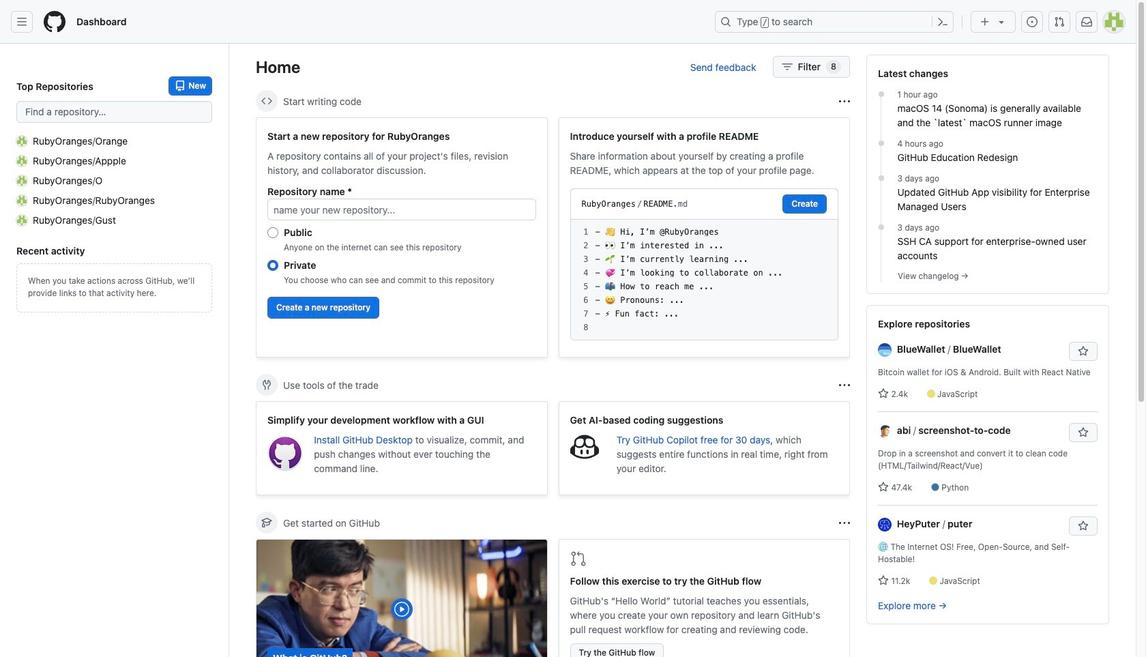Task type: locate. For each thing, give the bounding box(es) containing it.
2 star this repository image from the top
[[1078, 427, 1089, 438]]

why am i seeing this? image for introduce yourself with a profile readme element
[[839, 96, 850, 107]]

dot fill image
[[876, 89, 887, 100], [876, 173, 887, 184], [876, 222, 887, 233]]

name your new repository... text field
[[268, 199, 536, 220]]

orange image
[[16, 135, 27, 146]]

0 vertical spatial git pull request image
[[1054, 16, 1065, 27]]

@heyputer profile image
[[878, 518, 892, 532]]

play image
[[394, 601, 410, 618]]

0 vertical spatial star image
[[878, 482, 889, 493]]

1 star this repository image from the top
[[1078, 346, 1089, 357]]

git pull request image inside the try the github flow element
[[570, 551, 587, 567]]

explore repositories navigation
[[867, 305, 1110, 624]]

1 vertical spatial star image
[[878, 575, 889, 586]]

star image
[[878, 482, 889, 493], [878, 575, 889, 586]]

2 why am i seeing this? image from the top
[[839, 518, 850, 529]]

git pull request image
[[1054, 16, 1065, 27], [570, 551, 587, 567]]

star this repository image for @heyputer profile image
[[1078, 521, 1089, 532]]

1 why am i seeing this? image from the top
[[839, 96, 850, 107]]

star this repository image
[[1078, 346, 1089, 357], [1078, 427, 1089, 438], [1078, 521, 1089, 532]]

1 vertical spatial dot fill image
[[876, 173, 887, 184]]

0 horizontal spatial git pull request image
[[570, 551, 587, 567]]

3 star this repository image from the top
[[1078, 521, 1089, 532]]

star image down @heyputer profile image
[[878, 575, 889, 586]]

gust image
[[16, 215, 27, 226]]

None radio
[[268, 227, 278, 238], [268, 260, 278, 271], [268, 227, 278, 238], [268, 260, 278, 271]]

appple image
[[16, 155, 27, 166]]

filter image
[[782, 61, 793, 72]]

3 dot fill image from the top
[[876, 222, 887, 233]]

2 star image from the top
[[878, 575, 889, 586]]

star this repository image for @abi profile "image"
[[1078, 427, 1089, 438]]

why am i seeing this? image
[[839, 96, 850, 107], [839, 518, 850, 529]]

1 horizontal spatial git pull request image
[[1054, 16, 1065, 27]]

2 vertical spatial dot fill image
[[876, 222, 887, 233]]

none submit inside introduce yourself with a profile readme element
[[783, 195, 827, 214]]

command palette image
[[938, 16, 949, 27]]

issue opened image
[[1027, 16, 1038, 27]]

None submit
[[783, 195, 827, 214]]

0 vertical spatial dot fill image
[[876, 89, 887, 100]]

homepage image
[[44, 11, 66, 33]]

star image up @heyputer profile image
[[878, 482, 889, 493]]

star image for @heyputer profile image
[[878, 575, 889, 586]]

2 vertical spatial star this repository image
[[1078, 521, 1089, 532]]

1 dot fill image from the top
[[876, 89, 887, 100]]

@bluewallet profile image
[[878, 343, 892, 357]]

1 vertical spatial star this repository image
[[1078, 427, 1089, 438]]

1 vertical spatial git pull request image
[[570, 551, 587, 567]]

0 vertical spatial why am i seeing this? image
[[839, 96, 850, 107]]

rubyoranges image
[[16, 195, 27, 206]]

1 star image from the top
[[878, 482, 889, 493]]

1 vertical spatial why am i seeing this? image
[[839, 518, 850, 529]]

github desktop image
[[268, 435, 303, 471]]

why am i seeing this? image for the try the github flow element at the bottom of the page
[[839, 518, 850, 529]]

0 vertical spatial star this repository image
[[1078, 346, 1089, 357]]



Task type: vqa. For each thing, say whether or not it's contained in the screenshot.
second Why am I seeing this? icon from the top of the page
yes



Task type: describe. For each thing, give the bounding box(es) containing it.
mortar board image
[[261, 517, 272, 528]]

star this repository image for @bluewallet profile icon
[[1078, 346, 1089, 357]]

dot fill image
[[876, 138, 887, 149]]

start a new repository element
[[256, 117, 548, 358]]

plus image
[[980, 16, 991, 27]]

try the github flow element
[[559, 539, 850, 657]]

star image for @abi profile "image"
[[878, 482, 889, 493]]

what is github? image
[[257, 540, 547, 657]]

star image
[[878, 388, 889, 399]]

o image
[[16, 175, 27, 186]]

notifications image
[[1082, 16, 1093, 27]]

get ai-based coding suggestions element
[[559, 401, 850, 495]]

introduce yourself with a profile readme element
[[559, 117, 850, 358]]

what is github? element
[[256, 539, 548, 657]]

Find a repository… text field
[[16, 101, 212, 123]]

why am i seeing this? image
[[839, 380, 850, 391]]

@abi profile image
[[878, 425, 892, 438]]

simplify your development workflow with a gui element
[[256, 401, 548, 495]]

explore element
[[867, 55, 1110, 657]]

2 dot fill image from the top
[[876, 173, 887, 184]]

triangle down image
[[996, 16, 1007, 27]]

Top Repositories search field
[[16, 101, 212, 123]]

tools image
[[261, 379, 272, 390]]

code image
[[261, 96, 272, 106]]



